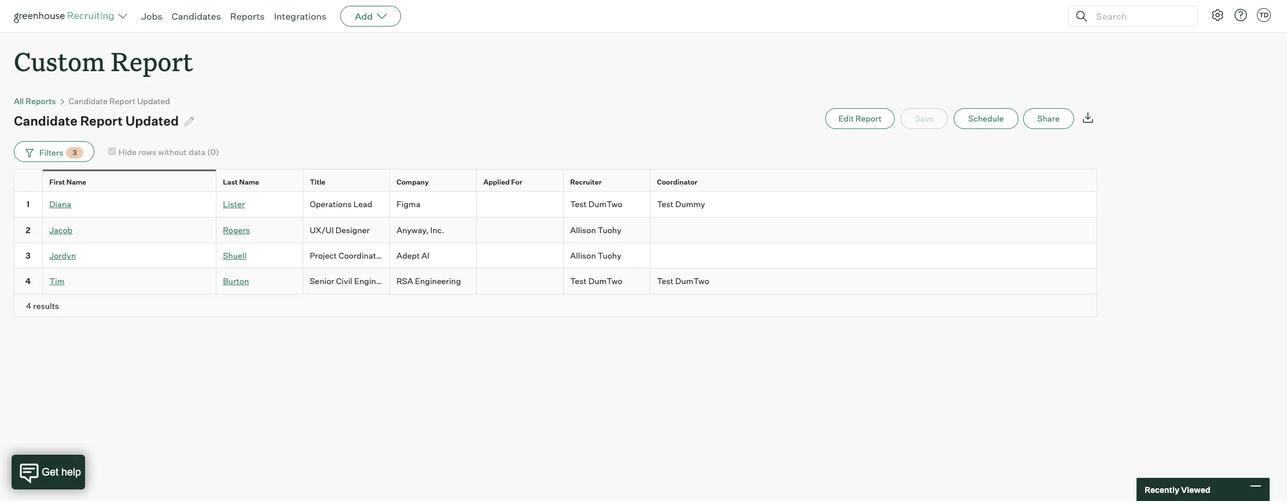 Task type: locate. For each thing, give the bounding box(es) containing it.
4 for 4 results
[[26, 301, 31, 311]]

share
[[1038, 114, 1060, 123]]

designer
[[336, 225, 370, 235]]

custom
[[14, 44, 105, 78]]

schedule button
[[954, 108, 1019, 129]]

0 vertical spatial coordinator
[[657, 178, 698, 187]]

2 name from the left
[[239, 178, 259, 187]]

first name
[[49, 178, 86, 187]]

1 name from the left
[[66, 178, 86, 187]]

2 row from the top
[[14, 192, 1098, 217]]

edit report link
[[825, 108, 895, 129]]

cell
[[477, 192, 564, 217], [477, 217, 564, 243], [651, 217, 1098, 243], [477, 243, 564, 269], [651, 243, 1098, 269], [477, 269, 564, 294]]

0 vertical spatial tuohy
[[598, 225, 622, 235]]

tuohy for adept ai
[[598, 251, 622, 261]]

allison tuohy
[[570, 225, 622, 235], [570, 251, 622, 261]]

engineer
[[354, 276, 388, 286]]

candidate report updated down candidate report updated link at the top left of page
[[14, 113, 179, 129]]

row containing 2
[[14, 217, 1098, 243]]

4 left results
[[26, 301, 31, 311]]

candidate report updated link
[[69, 96, 170, 106]]

1 horizontal spatial coordinator
[[657, 178, 698, 187]]

table
[[14, 169, 1098, 317]]

candidate
[[69, 96, 108, 106], [14, 113, 77, 129]]

jordyn link
[[49, 251, 76, 261]]

1 vertical spatial reports
[[26, 96, 56, 106]]

1 cell
[[14, 192, 43, 217]]

report down jobs link
[[111, 44, 193, 78]]

test dumtwo for test dummy
[[570, 199, 623, 209]]

3
[[73, 148, 77, 157], [26, 251, 31, 261]]

0 vertical spatial reports
[[230, 10, 265, 22]]

4
[[25, 276, 31, 286], [26, 301, 31, 311]]

td button
[[1255, 6, 1274, 24]]

1 allison tuohy from the top
[[570, 225, 622, 235]]

candidate report updated
[[69, 96, 170, 106], [14, 113, 179, 129]]

shuell link
[[223, 251, 247, 261]]

table containing 1
[[14, 169, 1098, 317]]

senior civil engineer
[[310, 276, 388, 286]]

tuohy
[[598, 225, 622, 235], [598, 251, 622, 261]]

project
[[310, 251, 337, 261]]

figma
[[397, 199, 421, 209]]

1 vertical spatial allison tuohy
[[570, 251, 622, 261]]

0 vertical spatial candidate
[[69, 96, 108, 106]]

updated
[[137, 96, 170, 106], [125, 113, 179, 129]]

data
[[189, 147, 206, 157]]

reports right candidates
[[230, 10, 265, 22]]

1 horizontal spatial name
[[239, 178, 259, 187]]

5 row from the top
[[14, 269, 1098, 294]]

name
[[66, 178, 86, 187], [239, 178, 259, 187]]

dumtwo
[[589, 199, 623, 209], [589, 276, 623, 286], [676, 276, 710, 286]]

reports
[[230, 10, 265, 22], [26, 96, 56, 106]]

1 row from the top
[[14, 169, 1098, 195]]

candidate report updated down custom report
[[69, 96, 170, 106]]

rows
[[138, 147, 156, 157]]

3 row from the top
[[14, 217, 1098, 243]]

integrations
[[274, 10, 327, 22]]

rogers
[[223, 225, 250, 235]]

column header
[[14, 170, 45, 195]]

adept
[[397, 251, 420, 261]]

filters
[[39, 148, 63, 157]]

candidate down all reports
[[14, 113, 77, 129]]

title
[[310, 178, 326, 187]]

cell for adept ai
[[477, 243, 564, 269]]

3 right the filters
[[73, 148, 77, 157]]

coordinator up the test dummy
[[657, 178, 698, 187]]

row group containing 1
[[14, 192, 1098, 294]]

tuohy for anyway, inc.
[[598, 225, 622, 235]]

schedule
[[969, 114, 1004, 123]]

candidate down custom report
[[69, 96, 108, 106]]

4 row from the top
[[14, 243, 1098, 269]]

1 vertical spatial 4
[[26, 301, 31, 311]]

company column header
[[390, 170, 479, 195]]

last name column header
[[217, 170, 306, 195]]

1 vertical spatial allison
[[570, 251, 596, 261]]

name right last
[[239, 178, 259, 187]]

company
[[397, 178, 429, 187]]

ux/ui designer
[[310, 225, 370, 235]]

1 tuohy from the top
[[598, 225, 622, 235]]

(0)
[[207, 147, 219, 157]]

coordinator
[[657, 178, 698, 187], [339, 251, 384, 261]]

download image
[[1081, 111, 1095, 125]]

2 allison tuohy from the top
[[570, 251, 622, 261]]

0 horizontal spatial name
[[66, 178, 86, 187]]

operations
[[310, 199, 352, 209]]

without
[[158, 147, 187, 157]]

1
[[26, 199, 30, 209]]

0 vertical spatial candidate report updated
[[69, 96, 170, 106]]

row group
[[14, 192, 1098, 294]]

3 down 2 cell
[[26, 251, 31, 261]]

1 allison from the top
[[570, 225, 596, 235]]

0 horizontal spatial 3
[[26, 251, 31, 261]]

anyway,
[[397, 225, 429, 235]]

0 vertical spatial 4
[[25, 276, 31, 286]]

reports link
[[230, 10, 265, 22]]

2 tuohy from the top
[[598, 251, 622, 261]]

td
[[1260, 11, 1269, 19]]

ai
[[422, 251, 430, 261]]

test
[[570, 199, 587, 209], [657, 199, 674, 209], [570, 276, 587, 286], [657, 276, 674, 286]]

1 vertical spatial 3
[[26, 251, 31, 261]]

cell for anyway, inc.
[[477, 217, 564, 243]]

recruiter column header
[[564, 170, 653, 195]]

row containing first name
[[14, 169, 1098, 195]]

all reports
[[14, 96, 56, 106]]

4 down 3 cell
[[25, 276, 31, 286]]

rogers link
[[223, 225, 250, 235]]

applied
[[484, 178, 510, 187]]

4 cell
[[14, 269, 43, 294]]

all
[[14, 96, 24, 106]]

dummy
[[676, 199, 705, 209]]

coordinator down designer
[[339, 251, 384, 261]]

greenhouse recruiting image
[[14, 9, 118, 23]]

allison
[[570, 225, 596, 235], [570, 251, 596, 261]]

4 for 4
[[25, 276, 31, 286]]

all reports link
[[14, 96, 56, 106]]

1 vertical spatial tuohy
[[598, 251, 622, 261]]

0 vertical spatial allison tuohy
[[570, 225, 622, 235]]

row
[[14, 169, 1098, 195], [14, 192, 1098, 217], [14, 217, 1098, 243], [14, 243, 1098, 269], [14, 269, 1098, 294]]

recently viewed
[[1145, 485, 1211, 495]]

1 horizontal spatial 3
[[73, 148, 77, 157]]

cell for rsa engineering
[[477, 269, 564, 294]]

applied for column header
[[477, 170, 566, 195]]

name right first
[[66, 178, 86, 187]]

2 allison from the top
[[570, 251, 596, 261]]

test dumtwo
[[570, 199, 623, 209], [570, 276, 623, 286], [657, 276, 710, 286]]

title column header
[[303, 170, 393, 195]]

4 inside 4 cell
[[25, 276, 31, 286]]

dumtwo for test dummy
[[589, 199, 623, 209]]

3 cell
[[14, 243, 43, 269]]

candidates
[[172, 10, 221, 22]]

4 results
[[26, 301, 59, 311]]

reports right the 'all'
[[26, 96, 56, 106]]

report
[[111, 44, 193, 78], [109, 96, 135, 106], [80, 113, 123, 129], [856, 114, 882, 123]]

0 vertical spatial allison
[[570, 225, 596, 235]]

0 horizontal spatial coordinator
[[339, 251, 384, 261]]



Task type: vqa. For each thing, say whether or not it's contained in the screenshot.
Updated
yes



Task type: describe. For each thing, give the bounding box(es) containing it.
jacob link
[[49, 225, 72, 235]]

row containing 4
[[14, 269, 1098, 294]]

jobs link
[[141, 10, 162, 22]]

add button
[[340, 6, 401, 27]]

allison for adept ai
[[570, 251, 596, 261]]

1 vertical spatial coordinator
[[339, 251, 384, 261]]

engineering
[[415, 276, 461, 286]]

project coordinator
[[310, 251, 384, 261]]

operations lead
[[310, 199, 372, 209]]

1 vertical spatial updated
[[125, 113, 179, 129]]

3 inside 3 cell
[[26, 251, 31, 261]]

viewed
[[1182, 485, 1211, 495]]

report right edit on the right of the page
[[856, 114, 882, 123]]

save and schedule this report to revisit it! element
[[901, 108, 954, 129]]

row containing 1
[[14, 192, 1098, 217]]

anyway, inc.
[[397, 225, 444, 235]]

tim link
[[49, 276, 64, 286]]

hide rows without data (0)
[[119, 147, 219, 157]]

tim
[[49, 276, 64, 286]]

rsa
[[397, 276, 413, 286]]

last
[[223, 178, 238, 187]]

burton
[[223, 276, 249, 286]]

share button
[[1023, 108, 1075, 129]]

inc.
[[430, 225, 444, 235]]

lister link
[[223, 199, 245, 209]]

2
[[26, 225, 30, 235]]

senior
[[310, 276, 334, 286]]

shuell
[[223, 251, 247, 261]]

test dumtwo for test dumtwo
[[570, 276, 623, 286]]

rsa engineering
[[397, 276, 461, 286]]

candidates link
[[172, 10, 221, 22]]

dumtwo for test dumtwo
[[589, 276, 623, 286]]

name for first name
[[66, 178, 86, 187]]

edit
[[839, 114, 854, 123]]

first name column header
[[43, 170, 219, 195]]

civil
[[336, 276, 353, 286]]

0 horizontal spatial reports
[[26, 96, 56, 106]]

td button
[[1257, 8, 1271, 22]]

for
[[511, 178, 522, 187]]

first
[[49, 178, 65, 187]]

jordyn
[[49, 251, 76, 261]]

recently
[[1145, 485, 1180, 495]]

last name
[[223, 178, 259, 187]]

Search text field
[[1094, 8, 1187, 25]]

integrations link
[[274, 10, 327, 22]]

row containing 3
[[14, 243, 1098, 269]]

lister
[[223, 199, 245, 209]]

allison tuohy for ai
[[570, 251, 622, 261]]

custom report
[[14, 44, 193, 78]]

1 horizontal spatial reports
[[230, 10, 265, 22]]

jobs
[[141, 10, 162, 22]]

1 vertical spatial candidate
[[14, 113, 77, 129]]

0 vertical spatial updated
[[137, 96, 170, 106]]

configure image
[[1211, 8, 1225, 22]]

burton link
[[223, 276, 249, 286]]

0 vertical spatial 3
[[73, 148, 77, 157]]

allison tuohy for inc.
[[570, 225, 622, 235]]

1 vertical spatial candidate report updated
[[14, 113, 179, 129]]

recruiter
[[570, 178, 602, 187]]

name for last name
[[239, 178, 259, 187]]

allison for anyway, inc.
[[570, 225, 596, 235]]

ux/ui
[[310, 225, 334, 235]]

applied for
[[484, 178, 522, 187]]

adept ai
[[397, 251, 430, 261]]

diana
[[49, 199, 71, 209]]

jacob
[[49, 225, 72, 235]]

filter image
[[24, 148, 34, 158]]

cell for figma
[[477, 192, 564, 217]]

report down custom report
[[109, 96, 135, 106]]

2 cell
[[14, 217, 43, 243]]

results
[[33, 301, 59, 311]]

add
[[355, 10, 373, 22]]

Hide rows without data (0) checkbox
[[108, 147, 116, 155]]

report down candidate report updated link at the top left of page
[[80, 113, 123, 129]]

hide
[[119, 147, 136, 157]]

diana link
[[49, 199, 71, 209]]

test dummy
[[657, 199, 705, 209]]

edit report
[[839, 114, 882, 123]]

lead
[[354, 199, 372, 209]]



